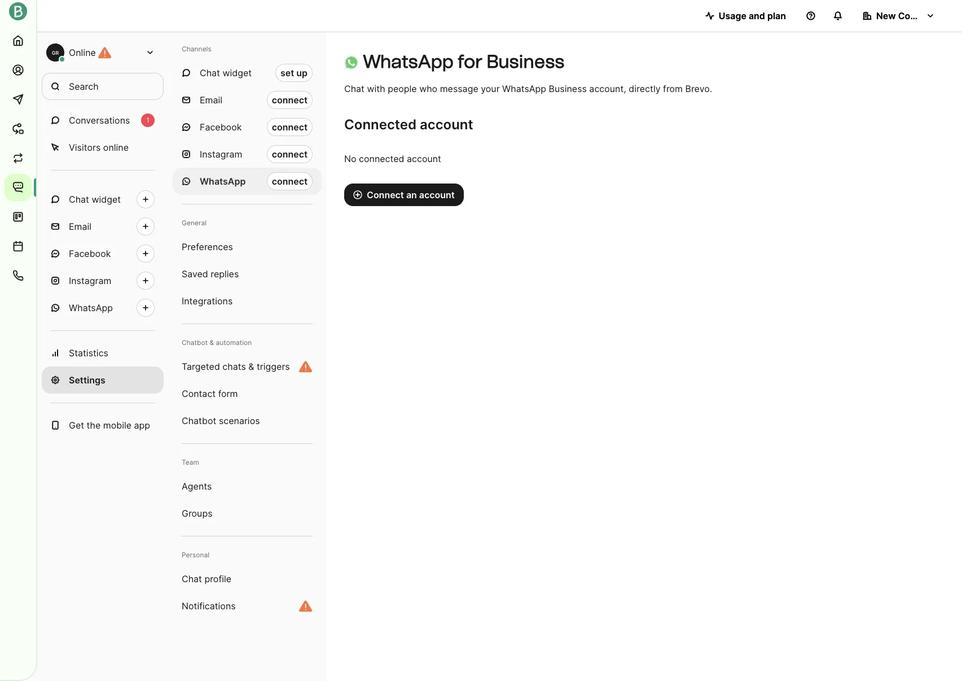 Task type: vqa. For each thing, say whether or not it's contained in the screenshot.
Apple 'button'
no



Task type: describe. For each thing, give the bounding box(es) containing it.
mobile
[[103, 420, 132, 431]]

whatsapp inside whatsapp link
[[69, 302, 113, 313]]

team
[[182, 458, 199, 466]]

usage and plan button
[[697, 5, 796, 27]]

new company button
[[854, 5, 945, 27]]

0 vertical spatial business
[[487, 51, 565, 72]]

integrations
[[182, 295, 233, 307]]

triggers
[[257, 361, 290, 372]]

1
[[146, 116, 150, 124]]

contact form
[[182, 388, 238, 399]]

targeted
[[182, 361, 220, 372]]

plan
[[768, 10, 787, 21]]

settings link
[[42, 367, 164, 394]]

0 vertical spatial email
[[200, 94, 223, 106]]

visitors online
[[69, 142, 129, 153]]

instagram link
[[42, 267, 164, 294]]

directly
[[629, 83, 661, 94]]

1 horizontal spatial facebook
[[200, 121, 242, 133]]

0 vertical spatial chat widget
[[200, 67, 252, 78]]

search
[[69, 81, 99, 92]]

whatsapp link
[[42, 294, 164, 321]]

chat widget link
[[42, 186, 164, 213]]

who
[[420, 83, 438, 94]]

agents link
[[173, 473, 322, 500]]

get
[[69, 420, 84, 431]]

online
[[103, 142, 129, 153]]

contact
[[182, 388, 216, 399]]

with
[[367, 83, 386, 94]]

whatsapp up general
[[200, 176, 246, 187]]

channels
[[182, 45, 212, 53]]

get the mobile app link
[[42, 412, 164, 439]]

settings
[[69, 374, 105, 386]]

general
[[182, 219, 207, 227]]

conversations
[[69, 115, 130, 126]]

chat profile
[[182, 573, 232, 584]]

your
[[481, 83, 500, 94]]

usage and plan
[[719, 10, 787, 21]]

profile
[[205, 573, 232, 584]]

agents
[[182, 481, 212, 492]]

connected
[[359, 153, 405, 164]]

people
[[388, 83, 417, 94]]

connect for whatsapp
[[272, 176, 308, 187]]

connect an account button
[[344, 184, 464, 206]]

automation
[[216, 338, 252, 347]]

from
[[664, 83, 683, 94]]

connect for email
[[272, 94, 308, 106]]

connected account
[[344, 116, 474, 133]]

and
[[749, 10, 766, 21]]

1 vertical spatial facebook
[[69, 248, 111, 259]]

0 horizontal spatial email
[[69, 221, 92, 232]]

chat profile link
[[173, 565, 322, 592]]

targeted chats & triggers link
[[173, 353, 322, 380]]

notifications
[[182, 600, 236, 612]]

1 horizontal spatial widget
[[223, 67, 252, 78]]

saved replies
[[182, 268, 239, 280]]

form
[[218, 388, 238, 399]]



Task type: locate. For each thing, give the bounding box(es) containing it.
whatsapp down instagram link
[[69, 302, 113, 313]]

1 chatbot from the top
[[182, 338, 208, 347]]

chat
[[200, 67, 220, 78], [344, 83, 365, 94], [69, 194, 89, 205], [182, 573, 202, 584]]

1 vertical spatial chatbot
[[182, 415, 217, 426]]

email down channels
[[200, 94, 223, 106]]

chatbot scenarios
[[182, 415, 260, 426]]

connected
[[344, 116, 417, 133]]

3 connect from the top
[[272, 149, 308, 160]]

& inside targeted chats & triggers link
[[249, 361, 254, 372]]

business
[[487, 51, 565, 72], [549, 83, 587, 94]]

chatbot up targeted
[[182, 338, 208, 347]]

1 horizontal spatial instagram
[[200, 149, 243, 160]]

account inside button
[[419, 189, 455, 200]]

1 vertical spatial account
[[407, 153, 442, 164]]

preferences link
[[173, 233, 322, 260]]

chat with people who message your whatsapp business account, directly from brevo.
[[344, 83, 713, 94]]

whatsapp image
[[344, 55, 359, 70]]

2 connect from the top
[[272, 121, 308, 133]]

email link
[[42, 213, 164, 240]]

no
[[344, 153, 357, 164]]

for
[[458, 51, 483, 72]]

0 vertical spatial facebook
[[200, 121, 242, 133]]

brevo.
[[686, 83, 713, 94]]

statistics link
[[42, 339, 164, 367]]

targeted chats & triggers
[[182, 361, 290, 372]]

& right chats
[[249, 361, 254, 372]]

replies
[[211, 268, 239, 280]]

connect an account
[[367, 189, 455, 200]]

set up
[[281, 67, 308, 78]]

the
[[87, 420, 101, 431]]

0 horizontal spatial chat widget
[[69, 194, 121, 205]]

0 horizontal spatial instagram
[[69, 275, 111, 286]]

1 horizontal spatial chat widget
[[200, 67, 252, 78]]

1 horizontal spatial email
[[200, 94, 223, 106]]

chatbot for chatbot & automation
[[182, 338, 208, 347]]

0 vertical spatial widget
[[223, 67, 252, 78]]

whatsapp right your
[[503, 83, 547, 94]]

account down connected account
[[407, 153, 442, 164]]

integrations link
[[173, 287, 322, 315]]

0 horizontal spatial widget
[[92, 194, 121, 205]]

usage
[[719, 10, 747, 21]]

chat down channels
[[200, 67, 220, 78]]

facebook link
[[42, 240, 164, 267]]

1 horizontal spatial &
[[249, 361, 254, 372]]

set
[[281, 67, 294, 78]]

connect
[[272, 94, 308, 106], [272, 121, 308, 133], [272, 149, 308, 160], [272, 176, 308, 187]]

business left account,
[[549, 83, 587, 94]]

0 vertical spatial instagram
[[200, 149, 243, 160]]

2 chatbot from the top
[[182, 415, 217, 426]]

&
[[210, 338, 214, 347], [249, 361, 254, 372]]

statistics
[[69, 347, 108, 359]]

whatsapp up people
[[363, 51, 454, 72]]

email up facebook link
[[69, 221, 92, 232]]

company
[[899, 10, 941, 21]]

message
[[440, 83, 479, 94]]

chatbot for chatbot scenarios
[[182, 415, 217, 426]]

chatbot down the contact
[[182, 415, 217, 426]]

0 vertical spatial &
[[210, 338, 214, 347]]

account for connect an account
[[419, 189, 455, 200]]

saved
[[182, 268, 208, 280]]

up
[[297, 67, 308, 78]]

1 vertical spatial email
[[69, 221, 92, 232]]

visitors
[[69, 142, 101, 153]]

instagram
[[200, 149, 243, 160], [69, 275, 111, 286]]

account
[[420, 116, 474, 133], [407, 153, 442, 164], [419, 189, 455, 200]]

1 vertical spatial business
[[549, 83, 587, 94]]

no connected account
[[344, 153, 442, 164]]

account down message
[[420, 116, 474, 133]]

chat up email link at the top left of the page
[[69, 194, 89, 205]]

gr
[[52, 49, 59, 56]]

chats
[[223, 361, 246, 372]]

chatbot & automation
[[182, 338, 252, 347]]

2 vertical spatial account
[[419, 189, 455, 200]]

new
[[877, 10, 897, 21]]

chat widget down channels
[[200, 67, 252, 78]]

account,
[[590, 83, 627, 94]]

chat down personal
[[182, 573, 202, 584]]

chat left with on the top of page
[[344, 83, 365, 94]]

business up chat with people who message your whatsapp business account, directly from brevo.
[[487, 51, 565, 72]]

an
[[407, 189, 417, 200]]

app
[[134, 420, 150, 431]]

chat widget
[[200, 67, 252, 78], [69, 194, 121, 205]]

1 vertical spatial chat widget
[[69, 194, 121, 205]]

1 connect from the top
[[272, 94, 308, 106]]

0 horizontal spatial facebook
[[69, 248, 111, 259]]

account for no connected account
[[407, 153, 442, 164]]

1 vertical spatial widget
[[92, 194, 121, 205]]

widget left set
[[223, 67, 252, 78]]

4 connect from the top
[[272, 176, 308, 187]]

visitors online link
[[42, 134, 164, 161]]

whatsapp
[[363, 51, 454, 72], [503, 83, 547, 94], [200, 176, 246, 187], [69, 302, 113, 313]]

0 vertical spatial chatbot
[[182, 338, 208, 347]]

& left automation
[[210, 338, 214, 347]]

chatbot
[[182, 338, 208, 347], [182, 415, 217, 426]]

chat inside chat profile link
[[182, 573, 202, 584]]

scenarios
[[219, 415, 260, 426]]

1 vertical spatial instagram
[[69, 275, 111, 286]]

whatsapp for business
[[363, 51, 565, 72]]

new company
[[877, 10, 941, 21]]

get the mobile app
[[69, 420, 150, 431]]

facebook
[[200, 121, 242, 133], [69, 248, 111, 259]]

contact form link
[[173, 380, 322, 407]]

saved replies link
[[173, 260, 322, 287]]

connect for instagram
[[272, 149, 308, 160]]

personal
[[182, 551, 210, 559]]

widget up email link at the top left of the page
[[92, 194, 121, 205]]

search link
[[42, 73, 164, 100]]

0 vertical spatial account
[[420, 116, 474, 133]]

groups link
[[173, 500, 322, 527]]

connect for facebook
[[272, 121, 308, 133]]

account right an
[[419, 189, 455, 200]]

1 vertical spatial &
[[249, 361, 254, 372]]

chatbot inside chatbot scenarios link
[[182, 415, 217, 426]]

online
[[69, 47, 96, 58]]

chat widget up email link at the top left of the page
[[69, 194, 121, 205]]

widget inside chat widget link
[[92, 194, 121, 205]]

chatbot scenarios link
[[173, 407, 322, 434]]

groups
[[182, 508, 213, 519]]

email
[[200, 94, 223, 106], [69, 221, 92, 232]]

connect
[[367, 189, 404, 200]]

notifications link
[[173, 592, 322, 620]]

chat inside chat widget link
[[69, 194, 89, 205]]

widget
[[223, 67, 252, 78], [92, 194, 121, 205]]

0 horizontal spatial &
[[210, 338, 214, 347]]

preferences
[[182, 241, 233, 252]]



